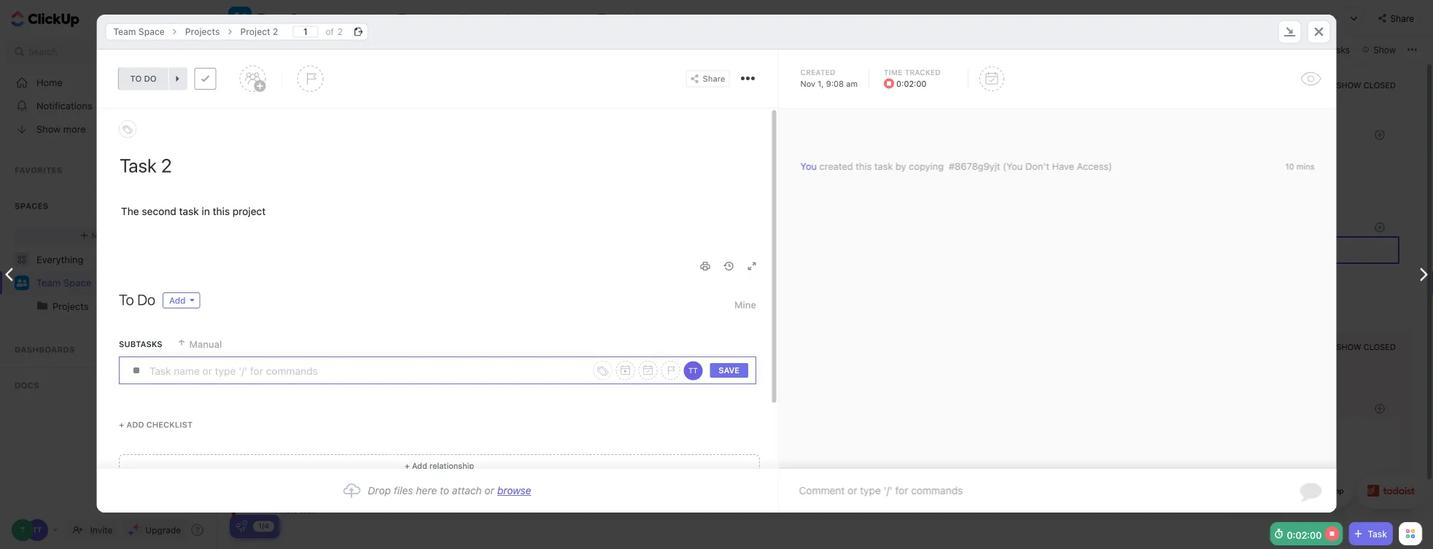 Task type: describe. For each thing, give the bounding box(es) containing it.
10
[[1285, 162, 1294, 171]]

1 horizontal spatial to
[[440, 485, 449, 497]]

1 horizontal spatial 0:02:00
[[1287, 529, 1322, 540]]

or
[[485, 485, 494, 497]]

automations
[[1282, 13, 1336, 23]]

user friends image
[[16, 279, 27, 287]]

project 2
[[240, 27, 278, 37]]

1 vertical spatial new
[[333, 352, 352, 362]]

browse
[[497, 485, 531, 497]]

task details element
[[97, 50, 1336, 109]]

1 show closed button from the top
[[1322, 78, 1399, 93]]

show for first show closed button from the bottom of the page
[[1336, 342, 1361, 352]]

10 mins
[[1285, 162, 1315, 171]]

access)
[[1077, 161, 1112, 172]]

projects link up the ⌘k
[[178, 23, 227, 40]]

time tracked
[[884, 68, 941, 77]]

search tasks...
[[244, 44, 305, 55]]

checklist
[[146, 420, 192, 430]]

0 vertical spatial + new task
[[325, 352, 374, 362]]

1 horizontal spatial new
[[280, 506, 297, 515]]

favorites
[[15, 166, 62, 175]]

set priority image
[[661, 361, 680, 380]]

show for first show closed button from the top of the page
[[1336, 81, 1361, 90]]

search for search
[[28, 47, 57, 57]]

manual
[[189, 339, 222, 350]]

drop
[[368, 485, 391, 497]]

2 for ‎task 2
[[315, 453, 321, 465]]

tasks...
[[275, 44, 305, 55]]

#8678g9yjt
[[949, 161, 1000, 172]]

nov
[[800, 79, 815, 88]]

list link
[[362, 0, 385, 36]]

space inside "button"
[[290, 11, 324, 25]]

(you
[[1003, 161, 1023, 172]]

team inside sidebar navigation
[[36, 277, 61, 288]]

subtasks
[[119, 339, 162, 349]]

projects link up the 'subtasks'
[[53, 295, 206, 318]]

2 for project 2
[[273, 27, 278, 37]]

Edit task name text field
[[119, 153, 756, 178]]

browse link
[[497, 485, 531, 497]]

Search tasks... text field
[[244, 39, 365, 60]]

team space button
[[252, 2, 324, 34]]

mine link
[[734, 292, 756, 317]]

task locations element
[[97, 14, 1336, 50]]

home
[[36, 77, 63, 88]]

save
[[718, 366, 739, 375]]

task inside task body element
[[179, 205, 198, 217]]

team space inside sidebar navigation
[[36, 277, 91, 288]]

0 vertical spatial share button
[[1372, 7, 1420, 30]]

0 horizontal spatial + new task
[[273, 506, 315, 515]]

0:02:00 button
[[884, 78, 950, 89]]

in
[[201, 205, 210, 217]]

time
[[884, 68, 903, 77]]

gantt
[[552, 12, 579, 24]]

show closed for first show closed button from the bottom of the page
[[1336, 342, 1396, 352]]

minimize task image
[[1284, 27, 1296, 36]]

created
[[800, 68, 836, 76]]

search for search tasks...
[[244, 44, 273, 55]]

sidebar navigation
[[0, 0, 220, 549]]

of 2
[[326, 27, 343, 37]]

created
[[819, 161, 853, 172]]

the
[[121, 205, 139, 217]]

project 2 link
[[233, 23, 285, 40]]

0 horizontal spatial add
[[126, 420, 144, 430]]

⌘k
[[188, 47, 202, 57]]

task
[[1368, 529, 1387, 539]]

everything link
[[0, 248, 220, 271]]

‎task 2 link
[[288, 447, 991, 471]]

board
[[413, 12, 441, 24]]

docs
[[15, 381, 39, 390]]

set priority element inside 'task details' element
[[297, 66, 324, 92]]

mine
[[734, 299, 756, 310]]

upgrade link
[[123, 520, 187, 540]]

task settings image
[[746, 77, 750, 80]]

attach
[[452, 485, 482, 497]]

upgrade
[[145, 525, 181, 535]]

Set task position in this List number field
[[293, 26, 318, 38]]

+ inside task body element
[[119, 420, 124, 430]]

projects inside sidebar navigation
[[53, 301, 89, 312]]

tt button
[[683, 361, 702, 380]]

team space inside "button"
[[257, 11, 324, 25]]

new space
[[92, 231, 139, 240]]

‎task 2
[[292, 453, 321, 465]]

projects inside task locations element
[[185, 27, 220, 37]]

of
[[326, 27, 334, 37]]

1/4
[[258, 522, 269, 530]]

more
[[63, 124, 86, 135]]

you created this task by copying #8678g9yjt (you don't have access)
[[800, 161, 1112, 172]]

don't
[[1025, 161, 1049, 172]]

invite
[[90, 525, 112, 535]]

you
[[800, 161, 817, 172]]

project
[[240, 27, 270, 37]]



Task type: vqa. For each thing, say whether or not it's contained in the screenshot.
Integration
no



Task type: locate. For each thing, give the bounding box(es) containing it.
share button inside 'task details' element
[[686, 70, 730, 87]]

1 vertical spatial share button
[[686, 70, 730, 87]]

1 vertical spatial 0:02:00
[[1287, 529, 1322, 540]]

0 vertical spatial +
[[325, 352, 331, 362]]

new inside sidebar navigation
[[92, 231, 110, 240]]

project
[[232, 205, 265, 217]]

to left do on the top left
[[130, 74, 142, 84]]

task body element
[[97, 109, 778, 478]]

team space up the set task position in this list "number field"
[[257, 11, 324, 25]]

2 inside ‎task 2 link
[[315, 453, 321, 465]]

this right in
[[212, 205, 229, 217]]

task right list info icon
[[354, 352, 374, 362]]

files
[[394, 485, 413, 497]]

set priority element inside task body element
[[661, 361, 680, 380]]

2 vertical spatial team space
[[36, 277, 91, 288]]

team
[[257, 11, 287, 25], [113, 27, 136, 37], [36, 277, 61, 288]]

automations button
[[1275, 7, 1343, 29]]

copying
[[909, 161, 944, 172]]

2 vertical spatial show
[[1336, 342, 1361, 352]]

0 horizontal spatial to
[[130, 74, 142, 84]]

+ new task down ‎task
[[273, 506, 315, 515]]

add right do at the left bottom
[[169, 295, 185, 306]]

new
[[92, 231, 110, 240], [333, 352, 352, 362], [280, 506, 297, 515]]

2 vertical spatial team
[[36, 277, 61, 288]]

1 show closed from the top
[[1336, 81, 1396, 90]]

0 vertical spatial show closed button
[[1322, 78, 1399, 93]]

show more
[[36, 124, 86, 135]]

0 vertical spatial team space
[[257, 11, 324, 25]]

set priority image
[[297, 66, 324, 92]]

‎task
[[292, 453, 313, 465]]

0 horizontal spatial team space
[[36, 277, 91, 288]]

1 horizontal spatial share button
[[1372, 7, 1420, 30]]

have
[[1052, 161, 1074, 172]]

1 vertical spatial set priority element
[[661, 361, 680, 380]]

2 show closed button from the top
[[1322, 340, 1399, 354]]

this inside 'task history' region
[[856, 161, 872, 172]]

+ new task right list info icon
[[325, 352, 374, 362]]

1 vertical spatial to
[[440, 485, 449, 497]]

set priority element down search tasks... text box
[[297, 66, 324, 92]]

table
[[612, 12, 638, 24]]

task
[[874, 161, 893, 172], [179, 205, 198, 217], [354, 352, 374, 362], [299, 506, 315, 515]]

1 horizontal spatial 2
[[315, 453, 321, 465]]

1 horizontal spatial +
[[273, 506, 278, 515]]

to
[[130, 74, 142, 84], [440, 485, 449, 497]]

here
[[416, 485, 437, 497]]

show
[[1336, 81, 1361, 90], [36, 124, 61, 135], [1336, 342, 1361, 352]]

0 vertical spatial team space link
[[106, 23, 172, 40]]

0 horizontal spatial 2
[[273, 27, 278, 37]]

task history region
[[779, 109, 1336, 469]]

0 horizontal spatial projects
[[53, 301, 89, 312]]

0 horizontal spatial +
[[119, 420, 124, 430]]

1 vertical spatial + new task
[[273, 506, 315, 515]]

everything
[[36, 254, 83, 265]]

1 horizontal spatial team
[[113, 27, 136, 37]]

am
[[846, 79, 858, 88]]

0 vertical spatial to
[[130, 74, 142, 84]]

space down the
[[113, 231, 139, 240]]

2 inside project 2 "link"
[[273, 27, 278, 37]]

table link
[[612, 0, 644, 36]]

calendar
[[475, 12, 518, 24]]

team space link inside task locations element
[[106, 23, 172, 40]]

list info image
[[310, 91, 318, 100]]

projects down everything
[[53, 301, 89, 312]]

task left by
[[874, 161, 893, 172]]

0 horizontal spatial share
[[703, 74, 725, 84]]

dashboards
[[15, 345, 75, 354]]

1 horizontal spatial set priority element
[[661, 361, 680, 380]]

share button
[[1372, 7, 1420, 30], [686, 70, 730, 87]]

9:08
[[826, 79, 844, 88]]

onboarding checklist button image
[[236, 521, 247, 532]]

+
[[325, 352, 331, 362], [119, 420, 124, 430], [273, 506, 278, 515]]

1 vertical spatial show
[[36, 124, 61, 135]]

1 vertical spatial +
[[119, 420, 124, 430]]

1 horizontal spatial add
[[169, 295, 185, 306]]

list info image
[[308, 353, 317, 361]]

team up 'to do' dropdown button
[[113, 27, 136, 37]]

notifications link
[[0, 94, 220, 117]]

team space down everything
[[36, 277, 91, 288]]

add inside dropdown button
[[169, 295, 185, 306]]

this right created
[[856, 161, 872, 172]]

2
[[273, 27, 278, 37], [338, 27, 343, 37], [315, 453, 321, 465]]

search down project 2 "link"
[[244, 44, 273, 55]]

onboarding checklist button element
[[236, 521, 247, 532]]

1 vertical spatial team
[[113, 27, 136, 37]]

projects
[[185, 27, 220, 37], [53, 301, 89, 312]]

task inside 'task history' region
[[874, 161, 893, 172]]

team down everything
[[36, 277, 61, 288]]

2 right 'of'
[[338, 27, 343, 37]]

0 vertical spatial show
[[1336, 81, 1361, 90]]

2 horizontal spatial new
[[333, 352, 352, 362]]

0 vertical spatial team
[[257, 11, 287, 25]]

0 vertical spatial projects
[[185, 27, 220, 37]]

0 horizontal spatial search
[[28, 47, 57, 57]]

0:02:00 inside dropdown button
[[896, 79, 926, 88]]

to right "here"
[[440, 485, 449, 497]]

2 horizontal spatial team space
[[257, 11, 324, 25]]

1 horizontal spatial this
[[856, 161, 872, 172]]

show inside sidebar navigation
[[36, 124, 61, 135]]

show closed
[[1336, 81, 1396, 90], [1336, 342, 1396, 352]]

manual button
[[177, 332, 222, 357]]

2 horizontal spatial 2
[[338, 27, 343, 37]]

mins
[[1296, 162, 1315, 171]]

0 horizontal spatial set priority element
[[297, 66, 324, 92]]

team inside task locations element
[[113, 27, 136, 37]]

2 horizontal spatial team
[[257, 11, 287, 25]]

1 horizontal spatial search
[[244, 44, 273, 55]]

0 vertical spatial set priority element
[[297, 66, 324, 92]]

add button
[[162, 292, 200, 308]]

home link
[[0, 71, 220, 94]]

0 vertical spatial 0:02:00
[[896, 79, 926, 88]]

2 vertical spatial +
[[273, 506, 278, 515]]

2 right ‎task
[[315, 453, 321, 465]]

1 vertical spatial show closed button
[[1322, 340, 1399, 354]]

1 horizontal spatial share
[[1390, 13, 1414, 23]]

share
[[1390, 13, 1414, 23], [703, 74, 725, 84]]

0 vertical spatial share
[[1390, 13, 1414, 23]]

closed for first show closed button from the top of the page
[[1364, 81, 1396, 90]]

do
[[137, 291, 155, 308]]

1 vertical spatial this
[[212, 205, 229, 217]]

0 horizontal spatial 0:02:00
[[896, 79, 926, 88]]

search inside sidebar navigation
[[28, 47, 57, 57]]

gantt link
[[552, 0, 584, 36]]

1 vertical spatial closed
[[1364, 342, 1396, 352]]

+ add checklist
[[119, 420, 192, 430]]

closed for first show closed button from the bottom of the page
[[1364, 342, 1396, 352]]

to
[[119, 291, 134, 308]]

task left in
[[179, 205, 198, 217]]

2 closed from the top
[[1364, 342, 1396, 352]]

tt
[[688, 366, 697, 375]]

team up project 2
[[257, 11, 287, 25]]

0 horizontal spatial this
[[212, 205, 229, 217]]

1 vertical spatial projects
[[53, 301, 89, 312]]

show closed for first show closed button from the top of the page
[[1336, 81, 1396, 90]]

space up do on the top left
[[138, 27, 165, 37]]

to do
[[119, 291, 155, 308]]

closed
[[1364, 81, 1396, 90], [1364, 342, 1396, 352]]

2 vertical spatial new
[[280, 506, 297, 515]]

1 closed from the top
[[1364, 81, 1396, 90]]

team space up 'to do' dropdown button
[[113, 27, 165, 37]]

created nov 1, 9:08 am
[[800, 68, 858, 88]]

0 vertical spatial show closed
[[1336, 81, 1396, 90]]

to do dialog
[[97, 14, 1336, 513]]

favorites button
[[0, 152, 220, 187]]

space down everything
[[63, 277, 91, 288]]

this inside task body element
[[212, 205, 229, 217]]

search up the home
[[28, 47, 57, 57]]

0:02:00
[[896, 79, 926, 88], [1287, 529, 1322, 540]]

0 horizontal spatial share button
[[686, 70, 730, 87]]

tracked
[[905, 68, 941, 77]]

1 vertical spatial add
[[126, 420, 144, 430]]

do
[[144, 74, 157, 84]]

to do button
[[119, 68, 168, 90]]

this
[[856, 161, 872, 172], [212, 205, 229, 217]]

drop files here to attach or browse
[[368, 485, 531, 497]]

1 horizontal spatial + new task
[[325, 352, 374, 362]]

projects link down everything link
[[1, 295, 206, 318]]

list
[[362, 12, 379, 24]]

0 vertical spatial add
[[169, 295, 185, 306]]

projects up the ⌘k
[[185, 27, 220, 37]]

set priority element left the tt
[[661, 361, 680, 380]]

0 vertical spatial closed
[[1364, 81, 1396, 90]]

0 vertical spatial new
[[92, 231, 110, 240]]

new down ‎task
[[280, 506, 297, 515]]

team space inside task locations element
[[113, 27, 165, 37]]

0 vertical spatial this
[[856, 161, 872, 172]]

new up everything link
[[92, 231, 110, 240]]

new right list info icon
[[333, 352, 352, 362]]

space up the set task position in this list "number field"
[[290, 11, 324, 25]]

1,
[[818, 79, 824, 88]]

1 horizontal spatial projects
[[185, 27, 220, 37]]

add
[[169, 295, 185, 306], [126, 420, 144, 430]]

add left checklist on the left of page
[[126, 420, 144, 430]]

second
[[141, 205, 176, 217]]

to do
[[130, 74, 157, 84]]

show closed button
[[1322, 78, 1399, 93], [1322, 340, 1399, 354]]

0 horizontal spatial new
[[92, 231, 110, 240]]

1 vertical spatial team space
[[113, 27, 165, 37]]

by
[[896, 161, 906, 172]]

board link
[[413, 0, 447, 36]]

space inside task locations element
[[138, 27, 165, 37]]

0 horizontal spatial team
[[36, 277, 61, 288]]

search
[[244, 44, 273, 55], [28, 47, 57, 57]]

team inside "button"
[[257, 11, 287, 25]]

1 horizontal spatial team space
[[113, 27, 165, 37]]

task down ‎task 2
[[299, 506, 315, 515]]

1 vertical spatial show closed
[[1336, 342, 1396, 352]]

2 up search tasks...
[[273, 27, 278, 37]]

set priority element
[[297, 66, 324, 92], [661, 361, 680, 380]]

calendar link
[[475, 0, 524, 36]]

share inside 'task details' element
[[703, 74, 725, 84]]

to inside dropdown button
[[130, 74, 142, 84]]

notifications
[[36, 100, 92, 111]]

the second task in this project
[[121, 205, 265, 217]]

1 vertical spatial share
[[703, 74, 725, 84]]

2 for of 2
[[338, 27, 343, 37]]

Task name or type '/' for commands text field
[[149, 357, 575, 384]]

1 vertical spatial team space link
[[36, 271, 206, 295]]

2 show closed from the top
[[1336, 342, 1396, 352]]

team space
[[257, 11, 324, 25], [113, 27, 165, 37], [36, 277, 91, 288]]

2 horizontal spatial +
[[325, 352, 331, 362]]



